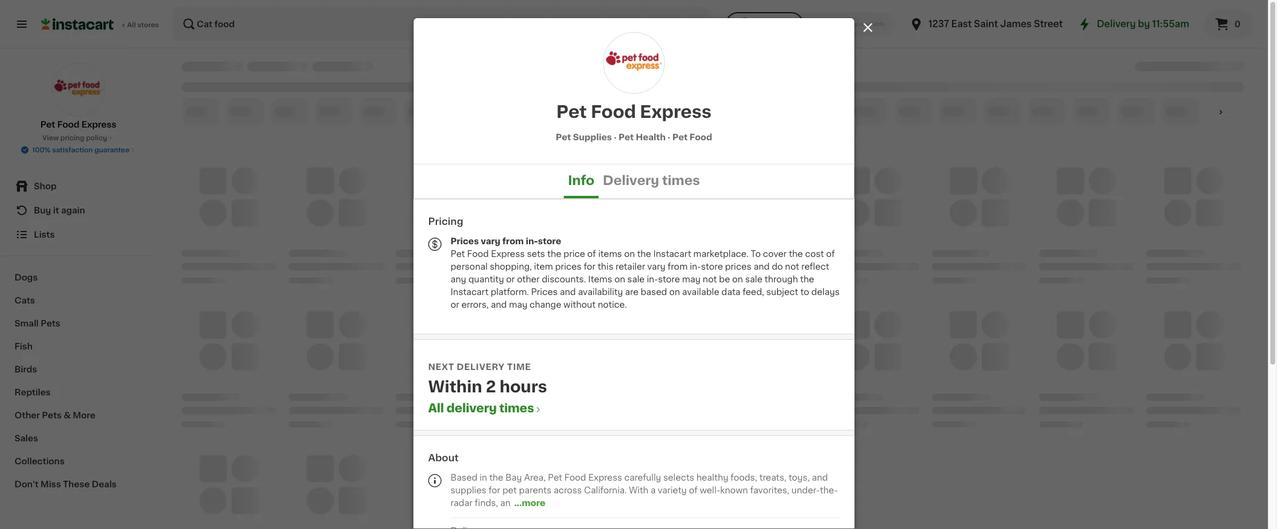 Task type: describe. For each thing, give the bounding box(es) containing it.
fish link
[[7, 335, 150, 358]]

dogs
[[15, 274, 38, 282]]

small pets
[[15, 320, 60, 328]]

1 horizontal spatial pet food express logo image
[[604, 33, 664, 93]]

the up retailer
[[637, 250, 651, 258]]

all stores link
[[41, 7, 160, 41]]

about
[[428, 453, 459, 463]]

treats,
[[759, 474, 787, 482]]

collections
[[15, 458, 65, 466]]

with
[[629, 486, 649, 495]]

1 horizontal spatial from
[[668, 262, 688, 271]]

platform.
[[491, 288, 529, 296]]

healthy
[[697, 474, 728, 482]]

0 vertical spatial vary
[[481, 237, 500, 245]]

2 · from the left
[[668, 133, 670, 141]]

on right be
[[732, 275, 743, 284]]

info tab
[[564, 165, 599, 199]]

1 horizontal spatial not
[[785, 262, 799, 271]]

shop
[[34, 182, 57, 191]]

and down to
[[754, 262, 770, 271]]

on down retailer
[[614, 275, 625, 284]]

1 sale from the left
[[627, 275, 645, 284]]

hours
[[500, 380, 547, 395]]

delivery by 11:55am
[[1097, 20, 1189, 28]]

on right based
[[669, 288, 680, 296]]

pet left supplies
[[556, 133, 571, 141]]

express inside pet food express link
[[82, 120, 116, 129]]

guarantee
[[94, 147, 129, 153]]

prices vary from in-store pet food express sets the price of items on the instacart marketplace. to cover the cost of personal shopping, item prices for this retailer vary from in-store prices and do not reflect any quantity or other discounts. items on sale in-store may not be on sale through the instacart platform. prices and availability are based on available data feed, subject to delays or errors, and may change without notice.
[[451, 237, 840, 309]]

toys,
[[789, 474, 810, 482]]

express inside prices vary from in-store pet food express sets the price of items on the instacart marketplace. to cover the cost of personal shopping, item prices for this retailer vary from in-store prices and do not reflect any quantity or other discounts. items on sale in-store may not be on sale through the instacart platform. prices and availability are based on available data feed, subject to delays or errors, and may change without notice.
[[491, 250, 525, 258]]

next
[[428, 363, 454, 371]]

an
[[500, 499, 511, 508]]

more
[[73, 412, 95, 420]]

again
[[61, 206, 85, 215]]

more
[[522, 499, 546, 508]]

parents
[[519, 486, 552, 495]]

view pricing policy link
[[42, 133, 114, 143]]

close modal image
[[860, 20, 876, 35]]

pets for other
[[42, 412, 62, 420]]

favorites,
[[750, 486, 789, 495]]

100%
[[32, 147, 51, 153]]

reptiles
[[15, 389, 51, 397]]

pet up view at left top
[[40, 120, 55, 129]]

james
[[1000, 20, 1032, 28]]

1 prices from the left
[[555, 262, 582, 271]]

times inside "tab"
[[662, 174, 700, 187]]

and down "discounts." at the left bottom of the page
[[560, 288, 576, 296]]

across
[[554, 486, 582, 495]]

shopping,
[[490, 262, 532, 271]]

are
[[625, 288, 639, 296]]

street
[[1034, 20, 1063, 28]]

0 horizontal spatial of
[[587, 250, 596, 258]]

1 horizontal spatial instacart
[[653, 250, 691, 258]]

pet right health
[[672, 133, 688, 141]]

0 vertical spatial or
[[506, 275, 515, 284]]

delivery times
[[603, 174, 700, 187]]

pet inside based in the bay area, pet food express carefully selects healthy foods, treats, toys, and supplies for pet parents across california. with a variety of well-known favorites, under-the- radar finds, an
[[548, 474, 562, 482]]

0
[[1235, 20, 1241, 28]]

next delivery time
[[428, 363, 531, 371]]

other
[[15, 412, 40, 420]]

item
[[534, 262, 553, 271]]

this
[[598, 262, 613, 271]]

foods,
[[731, 474, 757, 482]]

view pricing policy
[[42, 135, 107, 141]]


[[428, 238, 442, 251]]

by
[[1138, 20, 1150, 28]]

variety
[[658, 486, 687, 495]]

buy it again
[[34, 206, 85, 215]]

birds link
[[7, 358, 150, 381]]

within
[[428, 380, 482, 395]]

available
[[682, 288, 719, 296]]

food inside based in the bay area, pet food express carefully selects healthy foods, treats, toys, and supplies for pet parents across california. with a variety of well-known favorites, under-the- radar finds, an
[[564, 474, 586, 482]]

personal
[[451, 262, 488, 271]]

within 2 hours
[[428, 380, 547, 395]]

east
[[951, 20, 972, 28]]

all stores
[[127, 21, 159, 28]]

delivery for all
[[447, 403, 497, 414]]

errors,
[[461, 301, 489, 309]]

california.
[[584, 486, 627, 495]]

1 vertical spatial prices
[[531, 288, 558, 296]]

based
[[451, 474, 478, 482]]

info
[[568, 174, 594, 187]]

11:55am
[[1152, 20, 1189, 28]]

to
[[751, 250, 761, 258]]

pets for small
[[41, 320, 60, 328]]

0 horizontal spatial not
[[703, 275, 717, 284]]

pet inside prices vary from in-store pet food express sets the price of items on the instacart marketplace. to cover the cost of personal shopping, item prices for this retailer vary from in-store prices and do not reflect any quantity or other discounts. items on sale in-store may not be on sale through the instacart platform. prices and availability are based on available data feed, subject to delays or errors, and may change without notice.
[[451, 250, 465, 258]]

the up the to at the bottom right of page
[[800, 275, 814, 284]]

2 vertical spatial in-
[[647, 275, 658, 284]]

reptiles link
[[7, 381, 150, 404]]

quantity
[[468, 275, 504, 284]]

for inside prices vary from in-store pet food express sets the price of items on the instacart marketplace. to cover the cost of personal shopping, item prices for this retailer vary from in-store prices and do not reflect any quantity or other discounts. items on sale in-store may not be on sale through the instacart platform. prices and availability are based on available data feed, subject to delays or errors, and may change without notice.
[[584, 262, 596, 271]]

all for delivery
[[428, 403, 444, 414]]

cost
[[805, 250, 824, 258]]

0 horizontal spatial in-
[[526, 237, 538, 245]]

0 horizontal spatial may
[[509, 301, 528, 309]]

delivery for delivery times
[[603, 174, 659, 187]]

all delivery times 
[[428, 403, 543, 414]]

sales link
[[7, 427, 150, 450]]

cats link
[[7, 289, 150, 312]]

in
[[480, 474, 487, 482]]

1237
[[929, 20, 949, 28]]

food inside prices vary from in-store pet food express sets the price of items on the instacart marketplace. to cover the cost of personal shopping, item prices for this retailer vary from in-store prices and do not reflect any quantity or other discounts. items on sale in-store may not be on sale through the instacart platform. prices and availability are based on available data feed, subject to delays or errors, and may change without notice.
[[467, 250, 489, 258]]

items
[[598, 250, 622, 258]]

and inside based in the bay area, pet food express carefully selects healthy foods, treats, toys, and supplies for pet parents across california. with a variety of well-known favorites, under-the- radar finds, an
[[812, 474, 828, 482]]

the up item
[[547, 250, 561, 258]]

collections link
[[7, 450, 150, 473]]

express inside based in the bay area, pet food express carefully selects healthy foods, treats, toys, and supplies for pet parents across california. with a variety of well-known favorites, under-the- radar finds, an
[[588, 474, 622, 482]]

items
[[588, 275, 612, 284]]

small pets link
[[7, 312, 150, 335]]

pet food express logo image inside pet food express link
[[52, 63, 105, 116]]

1 horizontal spatial store
[[658, 275, 680, 284]]

lists link
[[7, 223, 150, 247]]

be
[[719, 275, 730, 284]]

data
[[722, 288, 741, 296]]

through
[[765, 275, 798, 284]]



Task type: vqa. For each thing, say whether or not it's contained in the screenshot.
Buy It Again
yes



Task type: locate. For each thing, give the bounding box(es) containing it.
pet left health
[[619, 133, 634, 141]]

1 horizontal spatial prices
[[725, 262, 752, 271]]

1 horizontal spatial prices
[[531, 288, 558, 296]]

the right in
[[489, 474, 503, 482]]

food up personal
[[467, 250, 489, 258]]

1 vertical spatial pets
[[42, 412, 62, 420]]

1 horizontal spatial of
[[689, 486, 698, 495]]

a
[[651, 486, 656, 495]]

these
[[63, 481, 90, 489]]

sale up are
[[627, 275, 645, 284]]

0 horizontal spatial or
[[451, 301, 459, 309]]

0 vertical spatial from
[[502, 237, 524, 245]]

1 vertical spatial delivery
[[447, 403, 497, 414]]

pet food express up view pricing policy link
[[40, 120, 116, 129]]

1 vertical spatial pet food express
[[40, 120, 116, 129]]

1 horizontal spatial all
[[428, 403, 444, 414]]

retailer
[[616, 262, 645, 271]]

in-
[[526, 237, 538, 245], [690, 262, 701, 271], [647, 275, 658, 284]]

do
[[772, 262, 783, 271]]

store up sets
[[538, 237, 561, 245]]

vary
[[481, 237, 500, 245], [647, 262, 666, 271]]

instacart up based
[[653, 250, 691, 258]]

prices up personal
[[451, 237, 479, 245]]

supplies
[[573, 133, 612, 141]]

all left 'stores'
[[127, 21, 136, 28]]

and up the-
[[812, 474, 828, 482]]

radar
[[451, 499, 473, 508]]

all down the within
[[428, 403, 444, 414]]

0 vertical spatial for
[[584, 262, 596, 271]]

sale up feed,
[[745, 275, 763, 284]]

food up 'pet supplies · pet health · pet food'
[[591, 104, 636, 120]]

or left errors,
[[451, 301, 459, 309]]

of
[[587, 250, 596, 258], [826, 250, 835, 258], [689, 486, 698, 495]]

pet supplies · pet health · pet food
[[556, 133, 712, 141]]

food right health
[[690, 133, 712, 141]]

2 horizontal spatial of
[[826, 250, 835, 258]]

...
[[514, 499, 522, 508]]

prices up "discounts." at the left bottom of the page
[[555, 262, 582, 271]]

1 horizontal spatial delivery
[[1097, 20, 1136, 28]]

0 horizontal spatial times
[[499, 403, 534, 414]]

express up policy
[[82, 120, 116, 129]]

tab list containing info
[[414, 165, 854, 199]]

not
[[785, 262, 799, 271], [703, 275, 717, 284]]

pet
[[556, 104, 587, 120], [40, 120, 55, 129], [556, 133, 571, 141], [619, 133, 634, 141], [672, 133, 688, 141], [451, 250, 465, 258], [548, 474, 562, 482]]

0 horizontal spatial store
[[538, 237, 561, 245]]

1 horizontal spatial in-
[[647, 275, 658, 284]]

of inside based in the bay area, pet food express carefully selects healthy foods, treats, toys, and supplies for pet parents across california. with a variety of well-known favorites, under-the- radar finds, an
[[689, 486, 698, 495]]

or down shopping,
[[506, 275, 515, 284]]

pet up across
[[548, 474, 562, 482]]

pet food express link
[[40, 63, 116, 131]]

times down health
[[662, 174, 700, 187]]

all for stores
[[127, 21, 136, 28]]

don't miss these deals
[[15, 481, 117, 489]]

0 horizontal spatial instacart
[[451, 288, 489, 296]]

not left be
[[703, 275, 717, 284]]

prices up be
[[725, 262, 752, 271]]

in- up available
[[690, 262, 701, 271]]

1 horizontal spatial times
[[662, 174, 700, 187]]

based
[[641, 288, 667, 296]]

pet food express logo image
[[604, 33, 664, 93], [52, 63, 105, 116]]

0 vertical spatial instacart
[[653, 250, 691, 258]]

pet up supplies
[[556, 104, 587, 120]]

100% satisfaction guarantee
[[32, 147, 129, 153]]

of left the well-
[[689, 486, 698, 495]]

1 horizontal spatial sale
[[745, 275, 763, 284]]

0 vertical spatial pet food express
[[556, 104, 712, 120]]

of right price
[[587, 250, 596, 258]]

supplies
[[451, 486, 486, 495]]

vary up based
[[647, 262, 666, 271]]

0 horizontal spatial prices
[[451, 237, 479, 245]]

shop link
[[7, 174, 150, 199]]

other
[[517, 275, 540, 284]]

0 horizontal spatial ·
[[614, 133, 617, 141]]

1 horizontal spatial vary
[[647, 262, 666, 271]]

0 horizontal spatial pet food express
[[40, 120, 116, 129]]

express up shopping,
[[491, 250, 525, 258]]

1 vertical spatial instacart
[[451, 288, 489, 296]]

food
[[591, 104, 636, 120], [57, 120, 79, 129], [690, 133, 712, 141], [467, 250, 489, 258], [564, 474, 586, 482]]

0 vertical spatial delivery
[[457, 363, 505, 371]]

delivery by 11:55am link
[[1078, 17, 1189, 31]]

delivery
[[1097, 20, 1136, 28], [603, 174, 659, 187]]

for up finds,
[[489, 486, 500, 495]]

·
[[614, 133, 617, 141], [668, 133, 670, 141]]

for inside based in the bay area, pet food express carefully selects healthy foods, treats, toys, and supplies for pet parents across california. with a variety of well-known favorites, under-the- radar finds, an
[[489, 486, 500, 495]]

delivery inside "tab"
[[603, 174, 659, 187]]

1 horizontal spatial may
[[682, 275, 701, 284]]

view
[[42, 135, 59, 141]]

may
[[682, 275, 701, 284], [509, 301, 528, 309]]

not right do
[[785, 262, 799, 271]]

0 horizontal spatial all
[[127, 21, 136, 28]]

0 button
[[1204, 10, 1254, 39]]

1 vertical spatial store
[[701, 262, 723, 271]]

times inside the all delivery times 
[[499, 403, 534, 414]]

finds,
[[475, 499, 498, 508]]

1 vertical spatial times
[[499, 403, 534, 414]]

instacart
[[653, 250, 691, 258], [451, 288, 489, 296]]

express up health
[[640, 104, 712, 120]]

pet food express for rightmost pet food express logo
[[556, 104, 712, 120]]

all inside the all delivery times 
[[428, 403, 444, 414]]

saint
[[974, 20, 998, 28]]

policy
[[86, 135, 107, 141]]

delivery for next
[[457, 363, 505, 371]]

sales
[[15, 435, 38, 443]]

on up retailer
[[624, 250, 635, 258]]

0 horizontal spatial pet food express logo image
[[52, 63, 105, 116]]

1 horizontal spatial or
[[506, 275, 515, 284]]

from
[[502, 237, 524, 245], [668, 262, 688, 271]]

instacart up errors,
[[451, 288, 489, 296]]

pet up personal
[[451, 250, 465, 258]]

delivery up within 2 hours
[[457, 363, 505, 371]]

2 horizontal spatial store
[[701, 262, 723, 271]]

delivery for delivery by 11:55am
[[1097, 20, 1136, 28]]

0 horizontal spatial delivery
[[603, 174, 659, 187]]

other pets & more link
[[7, 404, 150, 427]]

under-
[[792, 486, 820, 495]]

any
[[451, 275, 466, 284]]

from up shopping,
[[502, 237, 524, 245]]

0 vertical spatial all
[[127, 21, 136, 28]]

1 vertical spatial in-
[[690, 262, 701, 271]]

· right health
[[668, 133, 670, 141]]

0 vertical spatial store
[[538, 237, 561, 245]]

1 vertical spatial delivery
[[603, 174, 659, 187]]

· right supplies
[[614, 133, 617, 141]]

... more
[[514, 499, 546, 508]]

delivery
[[457, 363, 505, 371], [447, 403, 497, 414]]

the left cost
[[789, 250, 803, 258]]

1 horizontal spatial for
[[584, 262, 596, 271]]

health
[[636, 133, 666, 141]]

it
[[53, 206, 59, 215]]

times down hours
[[499, 403, 534, 414]]

discounts.
[[542, 275, 586, 284]]

pet food express for pet food express logo in pet food express link
[[40, 120, 116, 129]]

1 vertical spatial or
[[451, 301, 459, 309]]

the-
[[820, 486, 838, 495]]

0 vertical spatial delivery
[[1097, 20, 1136, 28]]

marketplace.
[[693, 250, 749, 258]]

1 vertical spatial all
[[428, 403, 444, 414]]

food up across
[[564, 474, 586, 482]]

deals
[[92, 481, 117, 489]]

and down the platform.
[[491, 301, 507, 309]]

of right cost
[[826, 250, 835, 258]]

selects
[[663, 474, 694, 482]]

0 vertical spatial in-
[[526, 237, 538, 245]]

to
[[801, 288, 809, 296]]

store up based
[[658, 275, 680, 284]]

from up available
[[668, 262, 688, 271]]

tab list
[[414, 165, 854, 199]]

1 vertical spatial may
[[509, 301, 528, 309]]

in- up based
[[647, 275, 658, 284]]

lists
[[34, 231, 55, 239]]

sets
[[527, 250, 545, 258]]

1 horizontal spatial pet food express
[[556, 104, 712, 120]]

1237 east saint james street
[[929, 20, 1063, 28]]

1 vertical spatial for
[[489, 486, 500, 495]]

delivery times tab
[[599, 165, 704, 199]]

service type group
[[726, 12, 895, 36]]

carefully
[[624, 474, 661, 482]]

may down the platform.
[[509, 301, 528, 309]]

area,
[[524, 474, 546, 482]]

2 prices from the left
[[725, 262, 752, 271]]

cover
[[763, 250, 787, 258]]

0 vertical spatial may
[[682, 275, 701, 284]]

the inside based in the bay area, pet food express carefully selects healthy foods, treats, toys, and supplies for pet parents across california. with a variety of well-known favorites, under-the- radar finds, an
[[489, 474, 503, 482]]

0 vertical spatial not
[[785, 262, 799, 271]]

0 horizontal spatial vary
[[481, 237, 500, 245]]

0 vertical spatial prices
[[451, 237, 479, 245]]

in- up sets
[[526, 237, 538, 245]]

0 vertical spatial pets
[[41, 320, 60, 328]]

the
[[547, 250, 561, 258], [637, 250, 651, 258], [789, 250, 803, 258], [800, 275, 814, 284], [489, 474, 503, 482]]

0 horizontal spatial for
[[489, 486, 500, 495]]

buy
[[34, 206, 51, 215]]

1 · from the left
[[614, 133, 617, 141]]

reflect
[[802, 262, 829, 271]]

small
[[15, 320, 39, 328]]

store down "marketplace."
[[701, 262, 723, 271]]

1 vertical spatial vary
[[647, 262, 666, 271]]

store
[[538, 237, 561, 245], [701, 262, 723, 271], [658, 275, 680, 284]]

pets right small
[[41, 320, 60, 328]]

prices up the change
[[531, 288, 558, 296]]

delivery down within 2 hours
[[447, 403, 497, 414]]

price
[[564, 250, 585, 258]]

2
[[486, 380, 496, 395]]

pricing
[[428, 217, 463, 226]]

pet
[[503, 486, 517, 495]]

1 horizontal spatial ·
[[668, 133, 670, 141]]

0 horizontal spatial prices
[[555, 262, 582, 271]]

stores
[[137, 21, 159, 28]]

0 horizontal spatial from
[[502, 237, 524, 245]]

express up california.
[[588, 474, 622, 482]]

0 horizontal spatial sale
[[627, 275, 645, 284]]

food up pricing
[[57, 120, 79, 129]]

vary up shopping,
[[481, 237, 500, 245]]

instacart logo image
[[41, 17, 114, 31]]

prices
[[555, 262, 582, 271], [725, 262, 752, 271]]

delivery inside the all delivery times 
[[447, 403, 497, 414]]

and
[[754, 262, 770, 271], [560, 288, 576, 296], [491, 301, 507, 309], [812, 474, 828, 482]]

2 sale from the left
[[745, 275, 763, 284]]

2 horizontal spatial in-
[[690, 262, 701, 271]]

delivery left 'by'
[[1097, 20, 1136, 28]]

0 vertical spatial times
[[662, 174, 700, 187]]

for left this
[[584, 262, 596, 271]]

don't miss these deals link
[[7, 473, 150, 496]]

1 vertical spatial from
[[668, 262, 688, 271]]

None search field
[[173, 7, 710, 41]]

buy it again link
[[7, 199, 150, 223]]

well-
[[700, 486, 720, 495]]

on
[[624, 250, 635, 258], [614, 275, 625, 284], [732, 275, 743, 284], [669, 288, 680, 296]]

1 vertical spatial not
[[703, 275, 717, 284]]

delivery down 'pet supplies · pet health · pet food'
[[603, 174, 659, 187]]


[[428, 475, 442, 488]]

availability
[[578, 288, 623, 296]]

pets left &
[[42, 412, 62, 420]]

may up available
[[682, 275, 701, 284]]

2 vertical spatial store
[[658, 275, 680, 284]]

pet food express up 'pet supplies · pet health · pet food'
[[556, 104, 712, 120]]

miss
[[41, 481, 61, 489]]

or
[[506, 275, 515, 284], [451, 301, 459, 309]]

birds
[[15, 366, 37, 374]]



